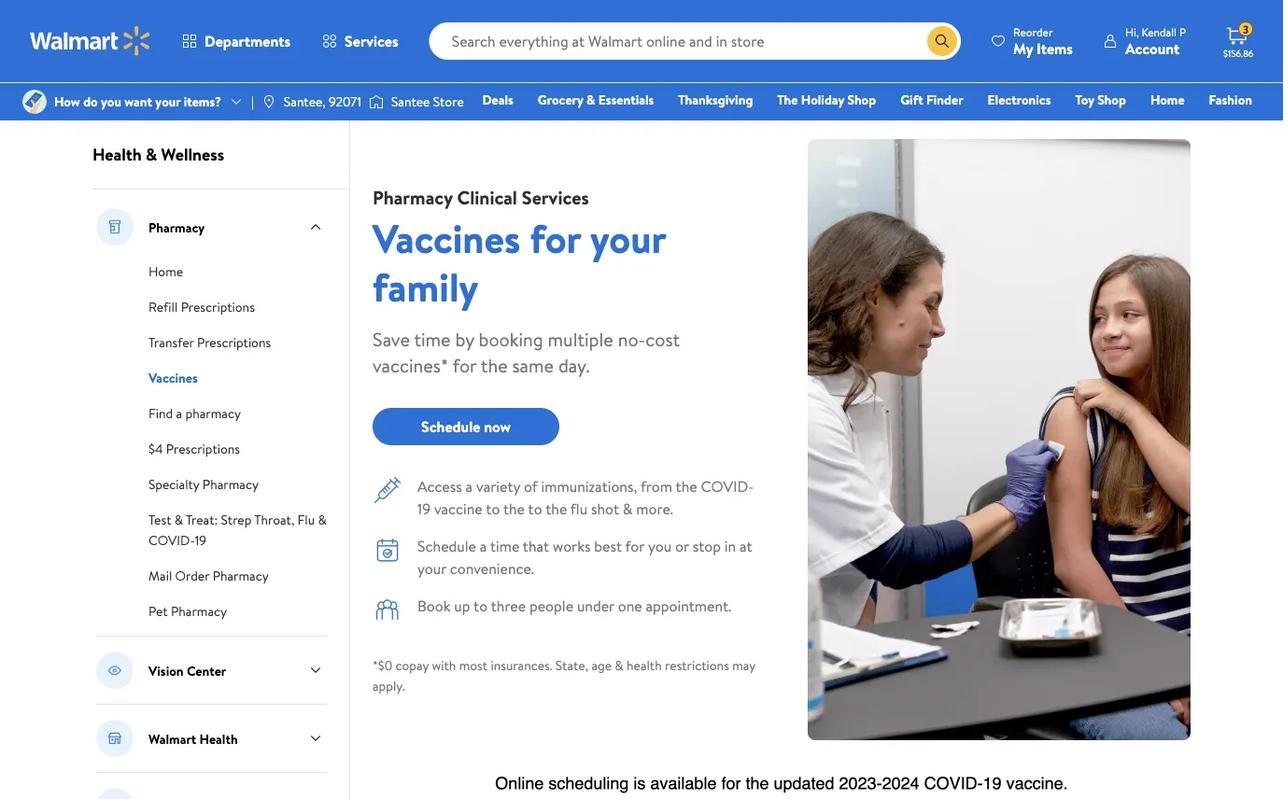 Task type: vqa. For each thing, say whether or not it's contained in the screenshot.
Hi,
yes



Task type: locate. For each thing, give the bounding box(es) containing it.
1 horizontal spatial 19
[[417, 499, 431, 519]]

toy shop
[[1075, 91, 1126, 109]]

best
[[594, 536, 622, 557]]

test & treat: strep throat, flu & covid-19
[[148, 511, 327, 550]]

0 horizontal spatial a
[[176, 404, 182, 423]]

prescriptions for refill prescriptions
[[181, 298, 255, 316]]

2 vertical spatial your
[[417, 558, 446, 579]]

santee store
[[391, 92, 464, 111]]

1 vertical spatial you
[[648, 536, 672, 557]]

1 vertical spatial time
[[490, 536, 520, 557]]

under
[[577, 596, 614, 616]]

19 down treat:
[[195, 531, 206, 550]]

people
[[529, 596, 573, 616]]

transfer
[[148, 333, 194, 352]]

0 vertical spatial schedule
[[421, 417, 480, 437]]

fashion link
[[1201, 90, 1261, 110]]

1 horizontal spatial services
[[522, 184, 589, 210]]

walmart insurance services image
[[96, 788, 134, 799]]

0 vertical spatial your
[[155, 92, 181, 111]]

schedule left now
[[421, 417, 480, 437]]

2 vertical spatial prescriptions
[[166, 440, 240, 458]]

shot
[[591, 499, 619, 519]]

for inside pharmacy clinical services vaccines for your family
[[530, 211, 581, 265]]

the right from
[[676, 476, 697, 497]]

immunizations,
[[541, 476, 637, 497]]

0 vertical spatial covid-
[[701, 476, 754, 497]]

schedule inside schedule a time that works best for you or stop in at your convenience.
[[417, 536, 476, 557]]

your
[[155, 92, 181, 111], [590, 211, 666, 265], [417, 558, 446, 579]]

prescriptions up transfer prescriptions link
[[181, 298, 255, 316]]

center
[[187, 661, 226, 680]]

same
[[512, 352, 554, 378]]

you left or
[[648, 536, 672, 557]]

pharmacy
[[185, 404, 241, 423]]

1 vertical spatial for
[[453, 352, 477, 378]]

home link up "refill"
[[148, 261, 183, 281]]

health down how do you want your items?
[[92, 143, 142, 166]]

0 horizontal spatial health
[[92, 143, 142, 166]]

0 vertical spatial home link
[[1142, 90, 1193, 110]]

19 inside the access a variety of immunizations, from the covid- 19 vaccine to the to the flu shot & more.
[[417, 499, 431, 519]]

shop right toy
[[1097, 91, 1126, 109]]

pet pharmacy link
[[148, 600, 227, 621]]

in
[[724, 536, 736, 557]]

prescriptions for transfer prescriptions
[[197, 333, 271, 352]]

prescriptions
[[181, 298, 255, 316], [197, 333, 271, 352], [166, 440, 240, 458]]

1 vertical spatial home link
[[148, 261, 183, 281]]

0 horizontal spatial vaccines
[[148, 369, 198, 387]]

covid- down 'test'
[[148, 531, 195, 550]]

0 horizontal spatial 19
[[195, 531, 206, 550]]

& right shot
[[623, 499, 633, 519]]

0 vertical spatial a
[[176, 404, 182, 423]]

specialty pharmacy
[[148, 475, 259, 494]]

1 horizontal spatial vaccines
[[373, 211, 521, 265]]

santee
[[391, 92, 430, 111]]

1 vertical spatial prescriptions
[[197, 333, 271, 352]]

1 vertical spatial your
[[590, 211, 666, 265]]

0 horizontal spatial you
[[101, 92, 121, 111]]

shop right the holiday
[[847, 91, 876, 109]]

the down variety
[[503, 499, 525, 519]]

reorder my items
[[1013, 24, 1073, 58]]

1 horizontal spatial you
[[648, 536, 672, 557]]

debit
[[1140, 117, 1172, 135]]

from
[[641, 476, 672, 497]]

19 for access
[[417, 499, 431, 519]]

mail order pharmacy
[[148, 567, 269, 585]]

home up "refill"
[[148, 262, 183, 281]]

vaccines down clinical
[[373, 211, 521, 265]]

day.
[[558, 352, 590, 378]]

1 horizontal spatial covid-
[[701, 476, 754, 497]]

services button
[[306, 19, 414, 64]]

how do you want your items?
[[54, 92, 221, 111]]

prescriptions up specialty pharmacy link
[[166, 440, 240, 458]]

& right flu
[[318, 511, 327, 529]]

0 horizontal spatial  image
[[22, 90, 47, 114]]

2 horizontal spatial for
[[625, 536, 645, 557]]

store
[[433, 92, 464, 111]]

toy shop link
[[1067, 90, 1135, 110]]

1 vertical spatial covid-
[[148, 531, 195, 550]]

more.
[[636, 499, 673, 519]]

multiple
[[548, 326, 613, 352]]

 image right |
[[261, 94, 276, 109]]

covid- inside the access a variety of immunizations, from the covid- 19 vaccine to the to the flu shot & more.
[[701, 476, 754, 497]]

covid-
[[701, 476, 754, 497], [148, 531, 195, 550]]

19 down access
[[417, 499, 431, 519]]

*$0
[[373, 657, 392, 675]]

0 vertical spatial 19
[[417, 499, 431, 519]]

gift finder link
[[892, 90, 972, 110]]

0 vertical spatial vaccines
[[373, 211, 521, 265]]

19 inside test & treat: strep throat, flu & covid-19
[[195, 531, 206, 550]]

1 vertical spatial home
[[148, 262, 183, 281]]

pharmacy
[[373, 184, 453, 210], [148, 218, 205, 236], [203, 475, 259, 494], [213, 567, 269, 585], [171, 602, 227, 621]]

a for variety
[[466, 476, 473, 497]]

grocery & essentials link
[[529, 90, 662, 110]]

the
[[777, 91, 798, 109]]

0 vertical spatial health
[[92, 143, 142, 166]]

services up 92071
[[345, 31, 398, 51]]

you right do
[[101, 92, 121, 111]]

find a pharmacy link
[[148, 403, 241, 423]]

a right "find"
[[176, 404, 182, 423]]

1 horizontal spatial shop
[[1097, 91, 1126, 109]]

& inside the access a variety of immunizations, from the covid- 19 vaccine to the to the flu shot & more.
[[623, 499, 633, 519]]

pet pharmacy
[[148, 602, 227, 621]]

pharmacy up strep
[[203, 475, 259, 494]]

grocery & essentials
[[538, 91, 654, 109]]

1 horizontal spatial for
[[530, 211, 581, 265]]

pharmacy down test & treat: strep throat, flu & covid-19
[[213, 567, 269, 585]]

covid- for access a variety of immunizations, from the covid- 19 vaccine to the to the flu shot & more.
[[701, 476, 754, 497]]

test & treat: strep throat, flu & covid-19 link
[[148, 509, 327, 550]]

2 horizontal spatial  image
[[369, 92, 384, 111]]

home link up debit
[[1142, 90, 1193, 110]]

services inside services dropdown button
[[345, 31, 398, 51]]

0 horizontal spatial services
[[345, 31, 398, 51]]

1 horizontal spatial time
[[490, 536, 520, 557]]

a up convenience.
[[480, 536, 487, 557]]

1 horizontal spatial a
[[466, 476, 473, 497]]

0 horizontal spatial home link
[[148, 261, 183, 281]]

account
[[1125, 38, 1180, 58]]

prescriptions down the refill prescriptions on the left top of the page
[[197, 333, 271, 352]]

to down variety
[[486, 499, 500, 519]]

the
[[481, 352, 508, 378], [676, 476, 697, 497], [503, 499, 525, 519], [546, 499, 567, 519]]

2 vertical spatial a
[[480, 536, 487, 557]]

0 vertical spatial for
[[530, 211, 581, 265]]

time inside schedule a time that works best for you or stop in at your convenience.
[[490, 536, 520, 557]]

walmart+ link
[[1188, 116, 1261, 136]]

a for time
[[480, 536, 487, 557]]

covid- inside test & treat: strep throat, flu & covid-19
[[148, 531, 195, 550]]

2 horizontal spatial your
[[590, 211, 666, 265]]

0 horizontal spatial for
[[453, 352, 477, 378]]

one
[[618, 596, 642, 616]]

my
[[1013, 38, 1033, 58]]

0 horizontal spatial time
[[414, 326, 451, 352]]

 image
[[22, 90, 47, 114], [369, 92, 384, 111], [261, 94, 276, 109]]

to right up
[[474, 596, 488, 616]]

a inside schedule a time that works best for you or stop in at your convenience.
[[480, 536, 487, 557]]

health right walmart
[[199, 730, 238, 748]]

0 vertical spatial prescriptions
[[181, 298, 255, 316]]

registry
[[1037, 117, 1085, 135]]

pharmacy image
[[96, 208, 134, 246]]

restrictions
[[665, 657, 729, 675]]

a up vaccine
[[466, 476, 473, 497]]

reorder
[[1013, 24, 1053, 40]]

2 horizontal spatial a
[[480, 536, 487, 557]]

fashion registry
[[1037, 91, 1252, 135]]

&
[[586, 91, 595, 109], [146, 143, 157, 166], [623, 499, 633, 519], [174, 511, 183, 529], [318, 511, 327, 529], [615, 657, 624, 675]]

the left flu
[[546, 499, 567, 519]]

to
[[486, 499, 500, 519], [528, 499, 542, 519], [474, 596, 488, 616]]

1 vertical spatial a
[[466, 476, 473, 497]]

services right clinical
[[522, 184, 589, 210]]

treat:
[[186, 511, 218, 529]]

the left same
[[481, 352, 508, 378]]

 image for santee store
[[369, 92, 384, 111]]

or
[[675, 536, 689, 557]]

schedule down vaccine
[[417, 536, 476, 557]]

a for pharmacy
[[176, 404, 182, 423]]

home link
[[1142, 90, 1193, 110], [148, 261, 183, 281]]

refill prescriptions
[[148, 298, 255, 316]]

1 horizontal spatial  image
[[261, 94, 276, 109]]

0 vertical spatial services
[[345, 31, 398, 51]]

pharmacy left clinical
[[373, 184, 453, 210]]

transfer prescriptions
[[148, 333, 271, 352]]

deals
[[482, 91, 513, 109]]

0 horizontal spatial shop
[[847, 91, 876, 109]]

now
[[484, 417, 511, 437]]

19 for test
[[195, 531, 206, 550]]

santee,
[[284, 92, 326, 111]]

1 horizontal spatial your
[[417, 558, 446, 579]]

vaccines inside pharmacy clinical services vaccines for your family
[[373, 211, 521, 265]]

covid- up in
[[701, 476, 754, 497]]

variety
[[476, 476, 520, 497]]

registry link
[[1029, 116, 1093, 136]]

& inside *$0 copay with most insurances. state, age & health restrictions may apply.
[[615, 657, 624, 675]]

time
[[414, 326, 451, 352], [490, 536, 520, 557]]

1 vertical spatial vaccines
[[148, 369, 198, 387]]

1 vertical spatial 19
[[195, 531, 206, 550]]

0 vertical spatial you
[[101, 92, 121, 111]]

1 vertical spatial services
[[522, 184, 589, 210]]

pharmacy inside pharmacy clinical services vaccines for your family
[[373, 184, 453, 210]]

1 shop from the left
[[847, 91, 876, 109]]

vaccines down transfer
[[148, 369, 198, 387]]

 image left how
[[22, 90, 47, 114]]

stop
[[693, 536, 721, 557]]

schedule inside button
[[421, 417, 480, 437]]

a inside the access a variety of immunizations, from the covid- 19 vaccine to the to the flu shot & more.
[[466, 476, 473, 497]]

thanksgiving
[[678, 91, 753, 109]]

deals link
[[474, 90, 522, 110]]

time left by on the left top
[[414, 326, 451, 352]]

2 vertical spatial for
[[625, 536, 645, 557]]

vaccines
[[373, 211, 521, 265], [148, 369, 198, 387]]

0 vertical spatial time
[[414, 326, 451, 352]]

your inside pharmacy clinical services vaccines for your family
[[590, 211, 666, 265]]

time up convenience.
[[490, 536, 520, 557]]

one debit link
[[1101, 116, 1181, 136]]

1 vertical spatial health
[[199, 730, 238, 748]]

0 vertical spatial home
[[1150, 91, 1185, 109]]

a
[[176, 404, 182, 423], [466, 476, 473, 497], [480, 536, 487, 557]]

up
[[454, 596, 470, 616]]

book up to three people under one appointment. image
[[373, 595, 403, 625]]

& right age
[[615, 657, 624, 675]]

1 vertical spatial schedule
[[417, 536, 476, 557]]

home up debit
[[1150, 91, 1185, 109]]

 image right 92071
[[369, 92, 384, 111]]

time inside save time by booking multiple no-cost vaccines* for the same day.
[[414, 326, 451, 352]]

cost
[[646, 326, 680, 352]]

0 horizontal spatial covid-
[[148, 531, 195, 550]]

that
[[523, 536, 549, 557]]



Task type: describe. For each thing, give the bounding box(es) containing it.
vision center image
[[96, 652, 134, 689]]

prescriptions for $4 prescriptions
[[166, 440, 240, 458]]

walmart+
[[1197, 117, 1252, 135]]

1 horizontal spatial health
[[199, 730, 238, 748]]

walmart image
[[30, 26, 151, 56]]

you inside schedule a time that works best for you or stop in at your convenience.
[[648, 536, 672, 557]]

vaccines*
[[373, 352, 448, 378]]

test
[[148, 511, 171, 529]]

health
[[627, 657, 662, 675]]

flu
[[298, 511, 315, 529]]

walmart health image
[[96, 720, 134, 757]]

1 horizontal spatial home
[[1150, 91, 1185, 109]]

state,
[[556, 657, 588, 675]]

flu
[[570, 499, 588, 519]]

covid- for test & treat: strep throat, flu & covid-19
[[148, 531, 195, 550]]

holiday
[[801, 91, 844, 109]]

works
[[553, 536, 591, 557]]

find
[[148, 404, 173, 423]]

for inside schedule a time that works best for you or stop in at your convenience.
[[625, 536, 645, 557]]

& right grocery
[[586, 91, 595, 109]]

schedule now button
[[373, 408, 559, 445]]

insurances.
[[491, 657, 552, 675]]

gift finder
[[900, 91, 963, 109]]

vaccines link
[[148, 367, 198, 388]]

walmart health
[[148, 730, 238, 748]]

essentials
[[598, 91, 654, 109]]

mail
[[148, 567, 172, 585]]

Walmart Site-Wide search field
[[429, 22, 961, 60]]

0 horizontal spatial home
[[148, 262, 183, 281]]

pharmacy down order
[[171, 602, 227, 621]]

*$0 copay with most insurances. state, age & health restrictions may apply.
[[373, 657, 755, 695]]

convenience.
[[450, 558, 534, 579]]

schedule a time that works best for you or stop in at your convenience.
[[417, 536, 752, 579]]

items
[[1037, 38, 1073, 58]]

save
[[373, 326, 410, 352]]

family
[[373, 259, 479, 314]]

kendall
[[1142, 24, 1177, 40]]

fashion
[[1209, 91, 1252, 109]]

strep
[[221, 511, 252, 529]]

find a pharmacy
[[148, 404, 241, 423]]

copay
[[396, 657, 429, 675]]

 image for santee, 92071
[[261, 94, 276, 109]]

$4 prescriptions link
[[148, 438, 240, 459]]

specialty pharmacy link
[[148, 473, 259, 494]]

of
[[524, 476, 538, 497]]

pharmacy clinical services vaccines for your family
[[373, 184, 666, 314]]

$156.86
[[1223, 47, 1254, 59]]

refill prescriptions link
[[148, 296, 255, 317]]

electronics
[[988, 91, 1051, 109]]

pharmacy right pharmacy icon
[[148, 218, 205, 236]]

to down of
[[528, 499, 542, 519]]

walmart
[[148, 730, 196, 748]]

santee, 92071
[[284, 92, 361, 111]]

search icon image
[[935, 34, 950, 49]]

0 horizontal spatial your
[[155, 92, 181, 111]]

access a variety of immunizations, from the covid-19 vaccine to the to the flu shot and more. image
[[373, 475, 403, 505]]

apply.
[[373, 677, 405, 695]]

may
[[732, 657, 755, 675]]

book
[[417, 596, 451, 616]]

vaccine
[[434, 499, 483, 519]]

2 shop from the left
[[1097, 91, 1126, 109]]

the inside save time by booking multiple no-cost vaccines* for the same day.
[[481, 352, 508, 378]]

services inside pharmacy clinical services vaccines for your family
[[522, 184, 589, 210]]

hi, kendall p account
[[1125, 24, 1186, 58]]

p
[[1179, 24, 1186, 40]]

want
[[124, 92, 152, 111]]

3
[[1243, 21, 1249, 37]]

no-
[[618, 326, 646, 352]]

Search search field
[[429, 22, 961, 60]]

age
[[592, 657, 612, 675]]

refill
[[148, 298, 178, 316]]

most
[[459, 657, 488, 675]]

clinical
[[457, 184, 517, 210]]

by
[[455, 326, 474, 352]]

schedule for schedule a time that works best for you or stop in at your convenience.
[[417, 536, 476, 557]]

& right 'test'
[[174, 511, 183, 529]]

book up to three people under one appointment.
[[417, 596, 731, 616]]

with
[[432, 657, 456, 675]]

schedule for schedule now
[[421, 417, 480, 437]]

for inside save time by booking multiple no-cost vaccines* for the same day.
[[453, 352, 477, 378]]

booking
[[479, 326, 543, 352]]

access a variety of immunizations, from the covid- 19 vaccine to the to the flu shot & more.
[[417, 476, 754, 519]]

do
[[83, 92, 98, 111]]

schedule a time that works best for you or stop in at your convenience. image
[[373, 535, 403, 565]]

one debit
[[1109, 117, 1172, 135]]

vision
[[148, 661, 184, 680]]

electronics link
[[979, 90, 1059, 110]]

1 horizontal spatial home link
[[1142, 90, 1193, 110]]

the holiday shop link
[[769, 90, 885, 110]]

save time by booking multiple no-cost vaccines* for the same day.
[[373, 326, 680, 378]]

vision center
[[148, 661, 226, 680]]

transfer prescriptions link
[[148, 332, 271, 352]]

pet
[[148, 602, 168, 621]]

appointment.
[[646, 596, 731, 616]]

your inside schedule a time that works best for you or stop in at your convenience.
[[417, 558, 446, 579]]

& left wellness
[[146, 143, 157, 166]]

 image for how do you want your items?
[[22, 90, 47, 114]]

thanksgiving link
[[670, 90, 761, 110]]



